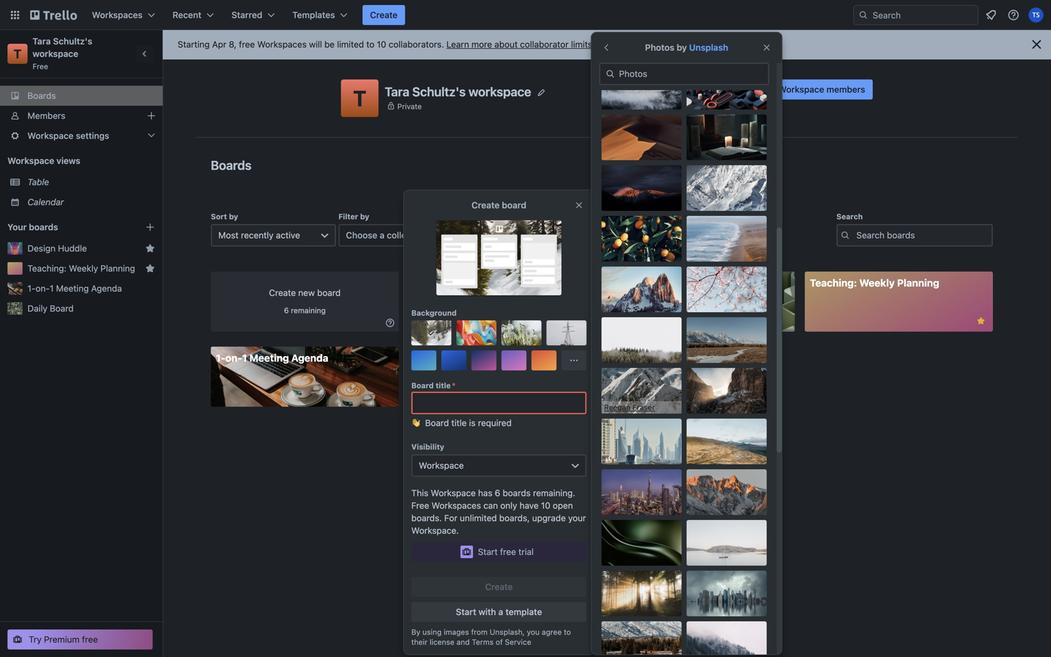 Task type: describe. For each thing, give the bounding box(es) containing it.
create button inside primary element
[[363, 5, 405, 25]]

1 horizontal spatial design huddle
[[414, 277, 485, 289]]

primary element
[[0, 0, 1051, 30]]

Search field
[[869, 6, 978, 24]]

1 vertical spatial teaching:
[[810, 277, 857, 289]]

trial
[[519, 547, 534, 557]]

using
[[423, 628, 442, 636]]

0 vertical spatial to
[[366, 39, 375, 49]]

workspace for workspace settings
[[28, 130, 74, 141]]

tara schultz's workspace
[[385, 84, 531, 99]]

0 vertical spatial a
[[380, 230, 385, 240]]

template
[[506, 607, 542, 617]]

unsplash,
[[490, 628, 525, 636]]

1 horizontal spatial meeting
[[250, 352, 289, 364]]

👋
[[411, 418, 420, 428]]

1 vertical spatial 1
[[242, 352, 247, 364]]

table
[[28, 177, 49, 187]]

design huddle inside button
[[28, 243, 87, 253]]

starred button
[[224, 5, 282, 25]]

create inside primary element
[[370, 10, 398, 20]]

terms of service link
[[472, 638, 531, 646]]

0 vertical spatial daily
[[612, 277, 636, 289]]

1 horizontal spatial workspaces
[[257, 39, 307, 49]]

board title *
[[411, 381, 456, 390]]

members link
[[0, 106, 163, 126]]

choose a collection button
[[339, 224, 464, 247]]

you
[[527, 628, 540, 636]]

Search text field
[[837, 224, 993, 247]]

1 horizontal spatial daily board link
[[607, 272, 795, 332]]

most recently active
[[218, 230, 300, 240]]

service
[[505, 638, 531, 646]]

6 inside this workspace has 6 boards remaining. free workspaces can only have 10 open boards. for unlimited boards, upgrade your workspace.
[[495, 488, 500, 498]]

1 vertical spatial 1-on-1 meeting agenda
[[216, 352, 329, 364]]

unlimited
[[460, 513, 497, 523]]

start for start free trial
[[478, 547, 498, 557]]

sm image
[[384, 317, 396, 329]]

👋 board title is required
[[411, 418, 512, 428]]

most
[[218, 230, 239, 240]]

0 vertical spatial daily board
[[612, 277, 667, 289]]

sort by
[[211, 212, 238, 221]]

starting apr 8, free workspaces will be limited to 10 collaborators. learn more about collaborator limits
[[178, 39, 592, 49]]

workspace for workspace
[[419, 460, 464, 471]]

starred icon image for teaching: weekly planning
[[145, 263, 155, 273]]

1 vertical spatial close popover image
[[574, 200, 584, 210]]

teaching: weekly planning inside button
[[28, 263, 135, 273]]

of
[[496, 638, 503, 646]]

0 horizontal spatial title
[[436, 381, 451, 390]]

workspace navigation collapse icon image
[[136, 45, 154, 63]]

tara schultz (taraschultz7) image
[[1029, 8, 1044, 23]]

fraser
[[633, 403, 655, 412]]

t for t link
[[14, 46, 21, 61]]

visibility
[[411, 442, 444, 451]]

free inside this workspace has 6 boards remaining. free workspaces can only have 10 open boards. for unlimited boards, upgrade your workspace.
[[411, 500, 429, 511]]

try
[[29, 634, 42, 645]]

their
[[411, 638, 428, 646]]

by
[[411, 628, 421, 636]]

workspaces button
[[84, 5, 163, 25]]

recently
[[241, 230, 274, 240]]

tara for tara schultz's workspace
[[385, 84, 410, 99]]

1 vertical spatial create button
[[411, 577, 587, 597]]

upgrade
[[532, 513, 566, 523]]

1 vertical spatial title
[[452, 418, 467, 428]]

choose a collection
[[346, 230, 427, 240]]

choose
[[346, 230, 377, 240]]

photos
[[645, 42, 675, 53]]

start with a template button
[[411, 602, 587, 622]]

table link
[[28, 176, 155, 188]]

your
[[568, 513, 586, 523]]

free inside start free trial button
[[500, 547, 516, 557]]

invite workspace members button
[[734, 79, 873, 100]]

try premium free button
[[8, 630, 153, 650]]

calendar link
[[28, 196, 155, 208]]

t button
[[341, 79, 379, 117]]

private
[[397, 102, 422, 111]]

be
[[325, 39, 335, 49]]

workspaces inside popup button
[[92, 10, 143, 20]]

members
[[28, 110, 65, 121]]

start with a template
[[456, 607, 542, 617]]

0 vertical spatial on-
[[36, 283, 50, 294]]

1 vertical spatial design
[[414, 277, 448, 289]]

this
[[411, 488, 429, 498]]

new
[[298, 288, 315, 298]]

starred icon image for design huddle
[[145, 243, 155, 253]]

unsplash
[[689, 42, 728, 53]]

only
[[501, 500, 517, 511]]

workspace settings
[[28, 130, 109, 141]]

from
[[471, 628, 488, 636]]

0 vertical spatial board
[[502, 200, 527, 210]]

start free trial button
[[411, 542, 587, 562]]

learn more about collaborator limits link
[[447, 39, 592, 49]]

collaborator
[[520, 39, 569, 49]]

active
[[276, 230, 300, 240]]

start for start with a template
[[456, 607, 476, 617]]

1 horizontal spatial 1-
[[216, 352, 226, 364]]

filter
[[339, 212, 358, 221]]

views
[[56, 156, 80, 166]]

1 horizontal spatial free
[[239, 39, 255, 49]]

to inside by using images from unsplash, you agree to their
[[564, 628, 571, 636]]

add board image
[[145, 222, 155, 232]]

teaching: weekly planning link
[[805, 272, 993, 332]]

schultz's for tara schultz's workspace
[[412, 84, 466, 99]]

can
[[484, 500, 498, 511]]

1 horizontal spatial 1-on-1 meeting agenda link
[[211, 347, 399, 407]]

1 vertical spatial planning
[[897, 277, 940, 289]]

0 horizontal spatial agenda
[[91, 283, 122, 294]]

workspace inside button
[[779, 84, 825, 95]]

templates
[[292, 10, 335, 20]]

1 vertical spatial boards
[[211, 158, 252, 172]]

members
[[827, 84, 866, 95]]

0 horizontal spatial meeting
[[56, 283, 89, 294]]

premium
[[44, 634, 80, 645]]

terms
[[472, 638, 494, 646]]

t link
[[8, 44, 28, 64]]

1 horizontal spatial close popover image
[[762, 43, 772, 53]]

0 vertical spatial 6
[[284, 306, 289, 315]]

0 horizontal spatial board
[[317, 288, 341, 298]]

1 vertical spatial agenda
[[291, 352, 329, 364]]

background element
[[411, 320, 587, 371]]

0 horizontal spatial 1
[[50, 283, 54, 294]]

0 horizontal spatial daily board
[[28, 303, 74, 314]]

1 vertical spatial weekly
[[860, 277, 895, 289]]

free inside tara schultz's workspace free
[[33, 62, 48, 71]]

templates button
[[285, 5, 355, 25]]

license link
[[430, 638, 455, 646]]

create board
[[472, 200, 527, 210]]

workspace views
[[8, 156, 80, 166]]



Task type: locate. For each thing, give the bounding box(es) containing it.
huddle up background
[[450, 277, 485, 289]]

boards
[[29, 222, 58, 232], [503, 488, 531, 498]]

boards up only
[[503, 488, 531, 498]]

search image
[[859, 10, 869, 20]]

2 horizontal spatial by
[[677, 42, 687, 53]]

workspaces inside this workspace has 6 boards remaining. free workspaces can only have 10 open boards. for unlimited boards, upgrade your workspace.
[[432, 500, 481, 511]]

0 vertical spatial create button
[[363, 5, 405, 25]]

recent
[[173, 10, 202, 20]]

1 vertical spatial free
[[411, 500, 429, 511]]

agenda down remaining
[[291, 352, 329, 364]]

start left with
[[456, 607, 476, 617]]

workspace settings button
[[0, 126, 163, 146]]

teaching:
[[28, 263, 67, 273], [810, 277, 857, 289]]

open
[[553, 500, 573, 511]]

2 horizontal spatial free
[[500, 547, 516, 557]]

boards link
[[0, 86, 163, 106]]

1 horizontal spatial board
[[502, 200, 527, 210]]

0 vertical spatial free
[[33, 62, 48, 71]]

teaching: weekly planning down search text box
[[810, 277, 940, 289]]

create button up the starting apr 8, free workspaces will be limited to 10 collaborators. learn more about collaborator limits
[[363, 5, 405, 25]]

weekly inside button
[[69, 263, 98, 273]]

daily board link
[[607, 272, 795, 332], [28, 302, 155, 315]]

1 vertical spatial daily
[[28, 303, 47, 314]]

more
[[472, 39, 492, 49]]

1 vertical spatial design huddle
[[414, 277, 485, 289]]

1 horizontal spatial free
[[411, 500, 429, 511]]

remaining
[[291, 306, 326, 315]]

1 horizontal spatial schultz's
[[412, 84, 466, 99]]

about
[[495, 39, 518, 49]]

teaching: weekly planning
[[28, 263, 135, 273], [810, 277, 940, 289]]

and
[[457, 638, 470, 646]]

10 up the upgrade
[[541, 500, 551, 511]]

0 horizontal spatial design
[[28, 243, 56, 253]]

0 vertical spatial boards
[[28, 90, 56, 101]]

a right with
[[499, 607, 503, 617]]

0 horizontal spatial weekly
[[69, 263, 98, 273]]

6 left remaining
[[284, 306, 289, 315]]

start down the unlimited on the left of page
[[478, 547, 498, 557]]

workspace up for
[[431, 488, 476, 498]]

settings
[[76, 130, 109, 141]]

recent button
[[165, 5, 222, 25]]

images
[[444, 628, 469, 636]]

0 vertical spatial 1-on-1 meeting agenda link
[[28, 282, 155, 295]]

1 horizontal spatial boards
[[503, 488, 531, 498]]

your boards with 4 items element
[[8, 220, 126, 235]]

None text field
[[411, 392, 587, 414]]

t left tara schultz's workspace free
[[14, 46, 21, 61]]

return to previous screen image
[[602, 43, 612, 53]]

agenda down teaching: weekly planning button
[[91, 283, 122, 294]]

workspace right invite
[[779, 84, 825, 95]]

starting
[[178, 39, 210, 49]]

0 vertical spatial tara
[[33, 36, 51, 46]]

0 horizontal spatial workspace
[[33, 49, 78, 59]]

1 horizontal spatial a
[[499, 607, 503, 617]]

by right sort
[[229, 212, 238, 221]]

meeting down teaching: weekly planning button
[[56, 283, 89, 294]]

1 vertical spatial starred icon image
[[145, 263, 155, 273]]

0 horizontal spatial boards
[[28, 90, 56, 101]]

0 horizontal spatial to
[[366, 39, 375, 49]]

to right agree
[[564, 628, 571, 636]]

workspaces up workspace navigation collapse icon
[[92, 10, 143, 20]]

calendar
[[28, 197, 64, 207]]

starred
[[232, 10, 262, 20]]

board
[[639, 277, 667, 289], [50, 303, 74, 314], [411, 381, 434, 390], [425, 418, 449, 428]]

back to home image
[[30, 5, 77, 25]]

by using images from unsplash, you agree to their
[[411, 628, 571, 646]]

1 horizontal spatial weekly
[[860, 277, 895, 289]]

design up background
[[414, 277, 448, 289]]

0 vertical spatial agenda
[[91, 283, 122, 294]]

workspace for tara schultz's workspace free
[[33, 49, 78, 59]]

planning inside button
[[100, 263, 135, 273]]

workspace inside this workspace has 6 boards remaining. free workspaces can only have 10 open boards. for unlimited boards, upgrade your workspace.
[[431, 488, 476, 498]]

workspace.
[[411, 525, 459, 536]]

custom image image
[[427, 328, 437, 338]]

0 horizontal spatial teaching:
[[28, 263, 67, 273]]

1 horizontal spatial boards
[[211, 158, 252, 172]]

boards inside this workspace has 6 boards remaining. free workspaces can only have 10 open boards. for unlimited boards, upgrade your workspace.
[[503, 488, 531, 498]]

apr
[[212, 39, 226, 49]]

1 vertical spatial 1-
[[216, 352, 226, 364]]

tara schultz's workspace link
[[33, 36, 95, 59]]

*
[[452, 381, 456, 390]]

workspace
[[779, 84, 825, 95], [28, 130, 74, 141], [8, 156, 54, 166], [419, 460, 464, 471], [431, 488, 476, 498]]

agree
[[542, 628, 562, 636]]

title left is
[[452, 418, 467, 428]]

1
[[50, 283, 54, 294], [242, 352, 247, 364]]

filter by
[[339, 212, 369, 221]]

your
[[8, 222, 27, 232]]

schultz's up private
[[412, 84, 466, 99]]

t for t button
[[353, 85, 367, 111]]

8,
[[229, 39, 237, 49]]

workspaces
[[92, 10, 143, 20], [257, 39, 307, 49], [432, 500, 481, 511]]

weekly down design huddle button
[[69, 263, 98, 273]]

boards up sort by
[[211, 158, 252, 172]]

by for photos
[[677, 42, 687, 53]]

1 vertical spatial daily board
[[28, 303, 74, 314]]

invite workspace members
[[754, 84, 866, 95]]

0 vertical spatial title
[[436, 381, 451, 390]]

0 horizontal spatial tara
[[33, 36, 51, 46]]

0 horizontal spatial start
[[456, 607, 476, 617]]

workspace right t link
[[33, 49, 78, 59]]

workspace up table
[[8, 156, 54, 166]]

this workspace has 6 boards remaining. free workspaces can only have 10 open boards. for unlimited boards, upgrade your workspace.
[[411, 488, 586, 536]]

0 vertical spatial design huddle
[[28, 243, 87, 253]]

tara inside tara schultz's workspace free
[[33, 36, 51, 46]]

free right t link
[[33, 62, 48, 71]]

tara right t link
[[33, 36, 51, 46]]

workspace inside popup button
[[28, 130, 74, 141]]

reegan fraser button
[[602, 368, 682, 414]]

unsplash link
[[689, 42, 728, 53]]

workspace for tara schultz's workspace
[[469, 84, 531, 99]]

0 horizontal spatial design huddle
[[28, 243, 87, 253]]

free right 8,
[[239, 39, 255, 49]]

wave image
[[411, 417, 420, 434]]

0 vertical spatial free
[[239, 39, 255, 49]]

1 horizontal spatial teaching: weekly planning
[[810, 277, 940, 289]]

by right photos
[[677, 42, 687, 53]]

tara up private
[[385, 84, 410, 99]]

weekly
[[69, 263, 98, 273], [860, 277, 895, 289]]

1 vertical spatial teaching: weekly planning
[[810, 277, 940, 289]]

free left trial
[[500, 547, 516, 557]]

workspace for workspace views
[[8, 156, 54, 166]]

1 horizontal spatial create button
[[411, 577, 587, 597]]

photos by unsplash
[[645, 42, 728, 53]]

1-on-1 meeting agenda link
[[28, 282, 155, 295], [211, 347, 399, 407]]

to
[[366, 39, 375, 49], [564, 628, 571, 636]]

free down this
[[411, 500, 429, 511]]

will
[[309, 39, 322, 49]]

1 vertical spatial huddle
[[450, 277, 485, 289]]

by for sort
[[229, 212, 238, 221]]

1 horizontal spatial 1
[[242, 352, 247, 364]]

weekly down search text box
[[860, 277, 895, 289]]

a right choose
[[380, 230, 385, 240]]

click to unstar this board. it will be removed from your starred list. image
[[976, 315, 987, 327]]

1 vertical spatial 1-on-1 meeting agenda link
[[211, 347, 399, 407]]

1 horizontal spatial 6
[[495, 488, 500, 498]]

1 horizontal spatial tara
[[385, 84, 410, 99]]

0 horizontal spatial daily
[[28, 303, 47, 314]]

1-on-1 meeting agenda
[[28, 283, 122, 294], [216, 352, 329, 364]]

is
[[469, 418, 476, 428]]

0 horizontal spatial free
[[82, 634, 98, 645]]

for
[[444, 513, 458, 523]]

6 right has
[[495, 488, 500, 498]]

required
[[478, 418, 512, 428]]

board
[[502, 200, 527, 210], [317, 288, 341, 298]]

1 horizontal spatial on-
[[226, 352, 242, 364]]

0 vertical spatial 1-
[[28, 283, 36, 294]]

meeting down the 6 remaining
[[250, 352, 289, 364]]

1 starred icon image from the top
[[145, 243, 155, 253]]

2 starred icon image from the top
[[145, 263, 155, 273]]

10 inside this workspace has 6 boards remaining. free workspaces can only have 10 open boards. for unlimited boards, upgrade your workspace.
[[541, 500, 551, 511]]

t left private
[[353, 85, 367, 111]]

start
[[478, 547, 498, 557], [456, 607, 476, 617]]

1 vertical spatial schultz's
[[412, 84, 466, 99]]

boards up members on the left
[[28, 90, 56, 101]]

1 horizontal spatial workspace
[[469, 84, 531, 99]]

0 notifications image
[[984, 8, 999, 23]]

free right premium on the left bottom
[[82, 634, 98, 645]]

workspaces up for
[[432, 500, 481, 511]]

workspace down "about"
[[469, 84, 531, 99]]

0 horizontal spatial daily board link
[[28, 302, 155, 315]]

huddle down the your boards with 4 items element at left top
[[58, 243, 87, 253]]

1 vertical spatial a
[[499, 607, 503, 617]]

has
[[478, 488, 493, 498]]

0 vertical spatial workspaces
[[92, 10, 143, 20]]

1 vertical spatial board
[[317, 288, 341, 298]]

0 horizontal spatial t
[[14, 46, 21, 61]]

boards inside boards 'link'
[[28, 90, 56, 101]]

0 vertical spatial boards
[[29, 222, 58, 232]]

invite
[[754, 84, 776, 95]]

create button up start with a template
[[411, 577, 587, 597]]

workspace down members on the left
[[28, 130, 74, 141]]

start free trial
[[478, 547, 534, 557]]

planning
[[100, 263, 135, 273], [897, 277, 940, 289]]

1 horizontal spatial agenda
[[291, 352, 329, 364]]

1 vertical spatial start
[[456, 607, 476, 617]]

huddle inside button
[[58, 243, 87, 253]]

open information menu image
[[1008, 9, 1020, 21]]

workspace down visibility
[[419, 460, 464, 471]]

boards inside the your boards with 4 items element
[[29, 222, 58, 232]]

design huddle down the your boards with 4 items element at left top
[[28, 243, 87, 253]]

0 horizontal spatial planning
[[100, 263, 135, 273]]

tara for tara schultz's workspace free
[[33, 36, 51, 46]]

a
[[380, 230, 385, 240], [499, 607, 503, 617]]

0 horizontal spatial free
[[33, 62, 48, 71]]

collaborators.
[[389, 39, 444, 49]]

Photos field
[[599, 63, 769, 85]]

10
[[377, 39, 386, 49], [541, 500, 551, 511]]

1 vertical spatial to
[[564, 628, 571, 636]]

sm image
[[741, 83, 754, 96]]

planning down design huddle button
[[100, 263, 135, 273]]

by right filter
[[360, 212, 369, 221]]

design huddle up background
[[414, 277, 485, 289]]

huddle
[[58, 243, 87, 253], [450, 277, 485, 289]]

by for filter
[[360, 212, 369, 221]]

your boards
[[8, 222, 58, 232]]

t inside button
[[353, 85, 367, 111]]

1-on-1 meeting agenda down the 6 remaining
[[216, 352, 329, 364]]

design inside button
[[28, 243, 56, 253]]

to right limited
[[366, 39, 375, 49]]

1 horizontal spatial to
[[564, 628, 571, 636]]

starred icon image
[[145, 243, 155, 253], [145, 263, 155, 273]]

1 vertical spatial workspaces
[[257, 39, 307, 49]]

free inside try premium free "button"
[[82, 634, 98, 645]]

boards.
[[411, 513, 442, 523]]

try premium free
[[29, 634, 98, 645]]

close popover image
[[762, 43, 772, 53], [574, 200, 584, 210]]

teaching: inside button
[[28, 263, 67, 273]]

0 horizontal spatial 1-
[[28, 283, 36, 294]]

0 vertical spatial weekly
[[69, 263, 98, 273]]

0 horizontal spatial boards
[[29, 222, 58, 232]]

boards down calendar
[[29, 222, 58, 232]]

0 horizontal spatial 10
[[377, 39, 386, 49]]

title left *
[[436, 381, 451, 390]]

10 right limited
[[377, 39, 386, 49]]

1 horizontal spatial t
[[353, 85, 367, 111]]

search
[[837, 212, 863, 221]]

2 vertical spatial workspaces
[[432, 500, 481, 511]]

remaining.
[[533, 488, 575, 498]]

sort
[[211, 212, 227, 221]]

1 vertical spatial workspace
[[469, 84, 531, 99]]

2 horizontal spatial workspaces
[[432, 500, 481, 511]]

create new board
[[269, 288, 341, 298]]

0 horizontal spatial on-
[[36, 283, 50, 294]]

reegan fraser
[[604, 403, 655, 412]]

design huddle link
[[409, 272, 597, 332]]

0 vertical spatial workspace
[[33, 49, 78, 59]]

license and terms of service
[[430, 638, 531, 646]]

schultz's for tara schultz's workspace free
[[53, 36, 92, 46]]

1 horizontal spatial daily
[[612, 277, 636, 289]]

reegan
[[604, 403, 631, 412]]

design down your boards
[[28, 243, 56, 253]]

1 horizontal spatial teaching:
[[810, 277, 857, 289]]

learn
[[447, 39, 469, 49]]

1 horizontal spatial huddle
[[450, 277, 485, 289]]

0 vertical spatial huddle
[[58, 243, 87, 253]]

0 vertical spatial schultz's
[[53, 36, 92, 46]]

0 vertical spatial 1-on-1 meeting agenda
[[28, 283, 122, 294]]

1 horizontal spatial by
[[360, 212, 369, 221]]

schultz's down back to home image
[[53, 36, 92, 46]]

limited
[[337, 39, 364, 49]]

6 remaining
[[284, 306, 326, 315]]

1 horizontal spatial start
[[478, 547, 498, 557]]

1-on-1 meeting agenda down teaching: weekly planning button
[[28, 283, 122, 294]]

schultz's
[[53, 36, 92, 46], [412, 84, 466, 99]]

schultz's inside tara schultz's workspace free
[[53, 36, 92, 46]]

design huddle button
[[28, 242, 140, 255]]

create button
[[363, 5, 405, 25], [411, 577, 587, 597]]

design
[[28, 243, 56, 253], [414, 277, 448, 289]]

teaching: weekly planning down design huddle button
[[28, 263, 135, 273]]

0 horizontal spatial a
[[380, 230, 385, 240]]

1 vertical spatial tara
[[385, 84, 410, 99]]

0 horizontal spatial huddle
[[58, 243, 87, 253]]

planning down search text box
[[897, 277, 940, 289]]

daily board
[[612, 277, 667, 289], [28, 303, 74, 314]]

workspaces left will
[[257, 39, 307, 49]]

workspace inside tara schultz's workspace free
[[33, 49, 78, 59]]



Task type: vqa. For each thing, say whether or not it's contained in the screenshot.
Create board
yes



